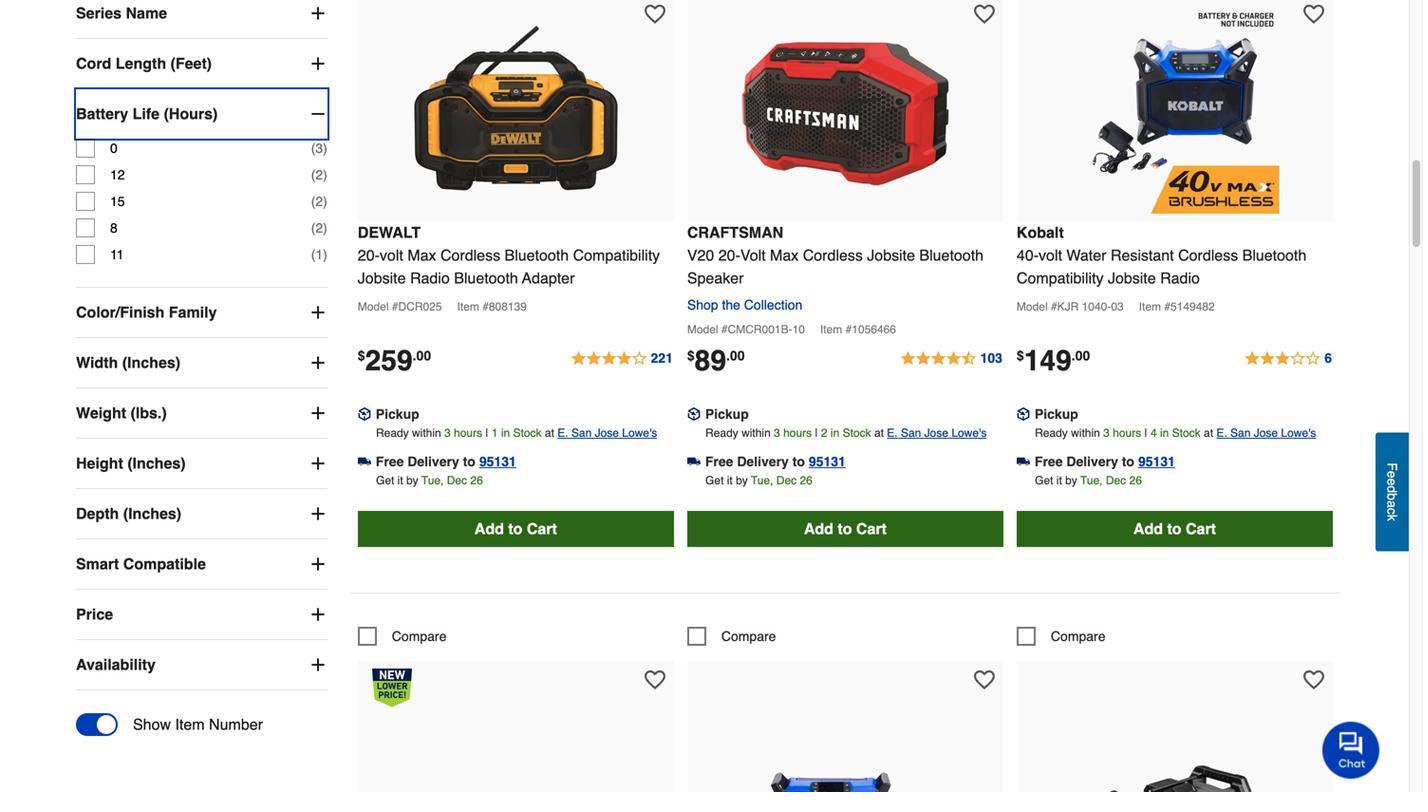 Task type: describe. For each thing, give the bounding box(es) containing it.
$ 259 .00
[[358, 344, 431, 377]]

delivery for ready within 3 hours | 4 in stock at e. san jose lowe's
[[1067, 454, 1119, 469]]

model # dcr025
[[358, 300, 442, 313]]

2 horizontal spatial heart outline image
[[1304, 669, 1325, 690]]

smart
[[76, 555, 119, 573]]

delivery for ready within 3 hours | 1 in stock at e. san jose lowe's
[[408, 454, 459, 469]]

lowe's for ready within 3 hours | 2 in stock at e. san jose lowe's
[[952, 426, 987, 440]]

f e e d b a c k
[[1385, 463, 1400, 521]]

149
[[1025, 344, 1072, 377]]

11
[[110, 247, 124, 262]]

depth (inches) button
[[76, 489, 327, 539]]

volt for 20-
[[380, 246, 403, 264]]

ready for ready within 3 hours | 4 in stock at e. san jose lowe's
[[1035, 426, 1068, 440]]

item #5149482 button
[[1139, 297, 1227, 320]]

15
[[110, 194, 125, 209]]

221 button
[[570, 347, 674, 370]]

1 add to cart from the left
[[475, 520, 557, 537]]

item #808139 button
[[457, 297, 538, 320]]

plus image for smart compatible
[[308, 555, 327, 574]]

1 vertical spatial 1
[[492, 426, 498, 440]]

san for ready within 3 hours | 4 in stock at e. san jose lowe's
[[1231, 426, 1251, 440]]

2 add to cart button from the left
[[688, 511, 1004, 547]]

show item number element
[[76, 713, 263, 736]]

item for item #1056466
[[821, 323, 843, 336]]

| for 1
[[486, 426, 489, 440]]

volt for 40-
[[1039, 246, 1063, 264]]

family
[[169, 304, 217, 321]]

cord
[[76, 55, 111, 72]]

item #5149482
[[1139, 300, 1215, 313]]

number
[[209, 716, 263, 733]]

e. san jose lowe's button for ready within 3 hours | 2 in stock at e. san jose lowe's
[[887, 423, 987, 442]]

battery life (hours) button
[[76, 89, 327, 139]]

speaker
[[688, 269, 744, 287]]

width (inches) button
[[76, 338, 327, 388]]

$ for 89
[[688, 348, 695, 363]]

tue, for ready within 3 hours | 4 in stock at e. san jose lowe's
[[1081, 474, 1103, 487]]

(inches) for width (inches)
[[122, 354, 181, 371]]

3 for ready within 3 hours | 4 in stock at e. san jose lowe's
[[1104, 426, 1110, 440]]

price button
[[76, 590, 327, 639]]

#5149482
[[1165, 300, 1215, 313]]

get for ready within 3 hours | 2 in stock at e. san jose lowe's
[[706, 474, 724, 487]]

6 button
[[1244, 347, 1333, 370]]

series
[[76, 4, 122, 22]]

price
[[76, 606, 113, 623]]

8
[[110, 220, 118, 236]]

pickup for ready within 3 hours | 4 in stock at e. san jose lowe's
[[1035, 406, 1079, 422]]

cord length (feet)
[[76, 55, 212, 72]]

battery life (hours)
[[76, 105, 218, 123]]

item #1056466 button
[[821, 320, 908, 343]]

craftsman v20 20-volt max cordless jobsite bluetooth speaker
[[688, 224, 984, 287]]

model # cmcr001b-10
[[688, 323, 805, 336]]

plus image for availability
[[308, 655, 327, 674]]

2 horizontal spatial heart outline image
[[1304, 4, 1325, 25]]

jose for ready within 3 hours | 2 in stock at e. san jose lowe's
[[925, 426, 949, 440]]

ready within 3 hours | 2 in stock at e. san jose lowe's
[[706, 426, 987, 440]]

smart compatible
[[76, 555, 206, 573]]

by for ready within 3 hours | 1 in stock at e. san jose lowe's
[[407, 474, 419, 487]]

chat invite button image
[[1323, 721, 1381, 779]]

1 add to cart button from the left
[[358, 511, 674, 547]]

get for ready within 3 hours | 4 in stock at e. san jose lowe's
[[1035, 474, 1054, 487]]

89
[[695, 344, 727, 377]]

at for 4
[[1204, 426, 1214, 440]]

f e e d b a c k button
[[1376, 432, 1409, 551]]

resistant
[[1111, 246, 1175, 264]]

minus image
[[308, 105, 327, 124]]

depth (inches)
[[76, 505, 182, 522]]

adapter
[[522, 269, 575, 287]]

truck filled image
[[358, 455, 371, 468]]

ready within 3 hours | 4 in stock at e. san jose lowe's
[[1035, 426, 1317, 440]]

max inside dewalt 20-volt max cordless bluetooth compatibility jobsite radio bluetooth adapter
[[408, 246, 436, 264]]

2 for 12
[[316, 167, 323, 182]]

lowe's for ready within 3 hours | 1 in stock at e. san jose lowe's
[[622, 426, 657, 440]]

compatibility inside dewalt 20-volt max cordless bluetooth compatibility jobsite radio bluetooth adapter
[[573, 246, 660, 264]]

0 horizontal spatial heart outline image
[[645, 669, 666, 690]]

model for dewalt 20-volt max cordless bluetooth compatibility jobsite radio bluetooth adapter
[[358, 300, 389, 313]]

jose for ready within 3 hours | 4 in stock at e. san jose lowe's
[[1254, 426, 1278, 440]]

water
[[1067, 246, 1107, 264]]

0 horizontal spatial 1
[[316, 247, 323, 262]]

show item number
[[133, 716, 263, 733]]

| for 4
[[1145, 426, 1148, 440]]

item for item #808139
[[457, 300, 480, 313]]

20- inside craftsman v20 20-volt max cordless jobsite bluetooth speaker
[[719, 246, 741, 264]]

volt
[[741, 246, 766, 264]]

height
[[76, 455, 123, 472]]

1 horizontal spatial heart outline image
[[974, 669, 995, 690]]

1 cart from the left
[[527, 520, 557, 537]]

v20
[[688, 246, 715, 264]]

4.5 stars image
[[900, 347, 1004, 370]]

26 for 2
[[800, 474, 813, 487]]

4
[[1151, 426, 1157, 440]]

compatible
[[123, 555, 206, 573]]

width
[[76, 354, 118, 371]]

1 e from the top
[[1385, 471, 1400, 478]]

delivery for ready within 3 hours | 2 in stock at e. san jose lowe's
[[737, 454, 789, 469]]

a
[[1385, 500, 1400, 508]]

at for 1
[[545, 426, 555, 440]]

add for third add to cart button from left
[[1134, 520, 1163, 537]]

e. for 2
[[887, 426, 898, 440]]

weight
[[76, 404, 126, 422]]

) for 0
[[323, 141, 327, 156]]

get it by tue, dec 26 for ready within 3 hours | 1 in stock at e. san jose lowe's
[[376, 474, 483, 487]]

plus image for (inches)
[[308, 504, 327, 523]]

shop the collection link
[[688, 297, 810, 312]]

bluetooth inside kobalt 40-volt water resistant cordless bluetooth compatibility jobsite radio
[[1243, 246, 1307, 264]]

show
[[133, 716, 171, 733]]

95131 for 1
[[479, 454, 516, 469]]

free delivery to 95131 for 1
[[376, 454, 516, 469]]

( for 8
[[311, 220, 316, 236]]

tue, for ready within 3 hours | 1 in stock at e. san jose lowe's
[[422, 474, 444, 487]]

( for 12
[[311, 167, 316, 182]]

cmcr001b-
[[728, 323, 793, 336]]

2 for 8
[[316, 220, 323, 236]]

within for ready within 3 hours | 2 in stock at e. san jose lowe's
[[742, 426, 771, 440]]

3 stars image
[[1244, 347, 1333, 370]]

plus image for width (inches)
[[308, 353, 327, 372]]

6
[[1325, 350, 1333, 366]]

plus image for weight (lbs.)
[[308, 404, 327, 423]]

(lbs.)
[[131, 404, 167, 422]]

c
[[1385, 508, 1400, 514]]

10
[[793, 323, 805, 336]]

1 horizontal spatial #
[[722, 323, 728, 336]]

ready for ready within 3 hours | 1 in stock at e. san jose lowe's
[[376, 426, 409, 440]]

26 for 4
[[1130, 474, 1142, 487]]

item #1056466
[[821, 323, 897, 336]]

compare for 1002986436 element
[[1051, 629, 1106, 644]]

color/finish
[[76, 304, 165, 321]]

color/finish family button
[[76, 288, 327, 337]]

(inches) for depth (inches)
[[123, 505, 182, 522]]

(feet)
[[171, 55, 212, 72]]

103
[[981, 350, 1003, 366]]

actual price $149.00 element
[[1017, 344, 1091, 377]]

max inside craftsman v20 20-volt max cordless jobsite bluetooth speaker
[[770, 246, 799, 264]]

dec for 2
[[777, 474, 797, 487]]

(inches) for height (inches)
[[127, 455, 186, 472]]

# for compatibility
[[1051, 300, 1058, 313]]

depth
[[76, 505, 119, 522]]

color/finish family
[[76, 304, 217, 321]]

3 for ready within 3 hours | 1 in stock at e. san jose lowe's
[[445, 426, 451, 440]]

1 horizontal spatial model
[[688, 323, 719, 336]]

the
[[722, 297, 741, 312]]

95131 button for 1
[[479, 452, 516, 471]]

) for 12
[[323, 167, 327, 182]]

e. san jose lowe's button for ready within 3 hours | 1 in stock at e. san jose lowe's
[[558, 423, 657, 442]]

width (inches)
[[76, 354, 181, 371]]

series name
[[76, 4, 167, 22]]

0
[[110, 141, 118, 156]]

height (inches) button
[[76, 439, 327, 488]]

jobsite inside kobalt 40-volt water resistant cordless bluetooth compatibility jobsite radio
[[1108, 269, 1156, 287]]

95131 for 4
[[1139, 454, 1176, 469]]

k
[[1385, 514, 1400, 521]]



Task type: locate. For each thing, give the bounding box(es) containing it.
2 horizontal spatial tue,
[[1081, 474, 1103, 487]]

( for 11
[[311, 247, 316, 262]]

#1056466
[[846, 323, 897, 336]]

(inches) inside width (inches) button
[[122, 354, 181, 371]]

height (inches)
[[76, 455, 186, 472]]

lowe's down 4 stars image
[[622, 426, 657, 440]]

1 vertical spatial ( 2 )
[[311, 194, 327, 209]]

1 horizontal spatial within
[[742, 426, 771, 440]]

95131 button down ready within 3 hours | 2 in stock at e. san jose lowe's
[[809, 452, 846, 471]]

0 horizontal spatial lowe's
[[622, 426, 657, 440]]

2 | from the left
[[815, 426, 818, 440]]

4 stars image
[[570, 347, 674, 370]]

2 horizontal spatial .00
[[1072, 348, 1091, 363]]

plus image inside width (inches) button
[[308, 353, 327, 372]]

0 horizontal spatial get it by tue, dec 26
[[376, 474, 483, 487]]

dewalt 20-volt max cordless bluetooth compatibility jobsite radio bluetooth adapter
[[358, 224, 660, 287]]

smart compatible button
[[76, 540, 327, 589]]

collection
[[744, 297, 803, 312]]

free for ready within 3 hours | 4 in stock at e. san jose lowe's
[[1035, 454, 1063, 469]]

26 down ready within 3 hours | 4 in stock at e. san jose lowe's
[[1130, 474, 1142, 487]]

2 horizontal spatial 95131
[[1139, 454, 1176, 469]]

plus image inside weight (lbs.) button
[[308, 404, 327, 423]]

3 | from the left
[[1145, 426, 1148, 440]]

2 horizontal spatial pickup image
[[1017, 407, 1030, 421]]

3 add to cart from the left
[[1134, 520, 1217, 537]]

hours for 2
[[784, 426, 812, 440]]

4 ( from the top
[[311, 220, 316, 236]]

2 horizontal spatial dec
[[1106, 474, 1127, 487]]

hours for 4
[[1113, 426, 1142, 440]]

2 e from the top
[[1385, 478, 1400, 486]]

3 at from the left
[[1204, 426, 1214, 440]]

cordless for v20
[[803, 246, 863, 264]]

1 horizontal spatial free
[[706, 454, 734, 469]]

1 stock from the left
[[513, 426, 542, 440]]

1 vertical spatial compatibility
[[1017, 269, 1104, 287]]

$ for 149
[[1017, 348, 1025, 363]]

get it by tue, dec 26
[[376, 474, 483, 487], [706, 474, 813, 487], [1035, 474, 1142, 487]]

2 horizontal spatial within
[[1071, 426, 1101, 440]]

( for 15
[[311, 194, 316, 209]]

2 horizontal spatial add to cart
[[1134, 520, 1217, 537]]

volt inside dewalt 20-volt max cordless bluetooth compatibility jobsite radio bluetooth adapter
[[380, 246, 403, 264]]

6 plus image from the top
[[308, 555, 327, 574]]

bluetooth inside craftsman v20 20-volt max cordless jobsite bluetooth speaker
[[920, 246, 984, 264]]

(
[[311, 141, 316, 156], [311, 167, 316, 182], [311, 194, 316, 209], [311, 220, 316, 236], [311, 247, 316, 262]]

san
[[572, 426, 592, 440], [901, 426, 922, 440], [1231, 426, 1251, 440]]

item left #808139
[[457, 300, 480, 313]]

1 horizontal spatial cart
[[857, 520, 887, 537]]

95131 down ready within 3 hours | 2 in stock at e. san jose lowe's
[[809, 454, 846, 469]]

f
[[1385, 463, 1400, 471]]

0 horizontal spatial truck filled image
[[688, 455, 701, 468]]

1 pickup from the left
[[376, 406, 420, 422]]

0 horizontal spatial add to cart
[[475, 520, 557, 537]]

3
[[316, 141, 323, 156], [445, 426, 451, 440], [774, 426, 781, 440], [1104, 426, 1110, 440]]

bluetooth
[[505, 246, 569, 264], [920, 246, 984, 264], [1243, 246, 1307, 264], [454, 269, 518, 287]]

2 horizontal spatial free delivery to 95131
[[1035, 454, 1176, 469]]

ready down "actual price $259.00" element
[[376, 426, 409, 440]]

1 at from the left
[[545, 426, 555, 440]]

1 horizontal spatial jobsite
[[867, 246, 916, 264]]

3 26 from the left
[[1130, 474, 1142, 487]]

3 lowe's from the left
[[1282, 426, 1317, 440]]

1 95131 from the left
[[479, 454, 516, 469]]

0 vertical spatial plus image
[[308, 54, 327, 73]]

2 horizontal spatial jose
[[1254, 426, 1278, 440]]

in for 1
[[501, 426, 510, 440]]

3 get it by tue, dec 26 from the left
[[1035, 474, 1142, 487]]

kjr
[[1058, 300, 1079, 313]]

5001991321 element
[[688, 627, 776, 646]]

plus image inside smart compatible button
[[308, 555, 327, 574]]

dec for 1
[[447, 474, 467, 487]]

26 down ready within 3 hours | 1 in stock at e. san jose lowe's
[[471, 474, 483, 487]]

(inches) inside the height (inches) button
[[127, 455, 186, 472]]

plus image for color/finish family
[[308, 303, 327, 322]]

jobsite up #1056466
[[867, 246, 916, 264]]

1 horizontal spatial 20-
[[719, 246, 741, 264]]

pickup down "actual price $259.00" element
[[376, 406, 420, 422]]

1 lowe's from the left
[[622, 426, 657, 440]]

# left 1040-
[[1051, 300, 1058, 313]]

pickup image down the 149
[[1017, 407, 1030, 421]]

within for ready within 3 hours | 1 in stock at e. san jose lowe's
[[412, 426, 441, 440]]

jose down 221 "button"
[[595, 426, 619, 440]]

jobsite inside craftsman v20 20-volt max cordless jobsite bluetooth speaker
[[867, 246, 916, 264]]

1 plus image from the top
[[308, 54, 327, 73]]

e up b
[[1385, 478, 1400, 486]]

3 pickup from the left
[[1035, 406, 1079, 422]]

0 horizontal spatial san
[[572, 426, 592, 440]]

(inches) down (lbs.)
[[127, 455, 186, 472]]

3 jose from the left
[[1254, 426, 1278, 440]]

1 ( 2 ) from the top
[[311, 167, 327, 182]]

compatibility
[[573, 246, 660, 264], [1017, 269, 1104, 287]]

max down dewalt
[[408, 246, 436, 264]]

jobsite
[[867, 246, 916, 264], [358, 269, 406, 287], [1108, 269, 1156, 287]]

free delivery to 95131 for 2
[[706, 454, 846, 469]]

2 delivery from the left
[[737, 454, 789, 469]]

1 jose from the left
[[595, 426, 619, 440]]

e. for 1
[[558, 426, 569, 440]]

cordless inside dewalt 20-volt max cordless bluetooth compatibility jobsite radio bluetooth adapter
[[441, 246, 501, 264]]

new lower price image
[[372, 669, 412, 707]]

item right 10
[[821, 323, 843, 336]]

1 20- from the left
[[358, 246, 380, 264]]

truck filled image for ready within 3 hours | 4 in stock at e. san jose lowe's
[[1017, 455, 1030, 468]]

heart outline image
[[645, 4, 666, 25], [974, 669, 995, 690], [1304, 669, 1325, 690]]

delivery down ready within 3 hours | 4 in stock at e. san jose lowe's
[[1067, 454, 1119, 469]]

2 e. from the left
[[887, 426, 898, 440]]

3 dec from the left
[[1106, 474, 1127, 487]]

plus image inside the height (inches) button
[[308, 454, 327, 473]]

1 horizontal spatial san
[[901, 426, 922, 440]]

( 2 ) for 8
[[311, 220, 327, 236]]

0 horizontal spatial radio
[[410, 269, 450, 287]]

1 horizontal spatial e. san jose lowe's button
[[887, 423, 987, 442]]

by for ready within 3 hours | 4 in stock at e. san jose lowe's
[[1066, 474, 1078, 487]]

5003330253 element
[[358, 627, 447, 646]]

1 plus image from the top
[[308, 4, 327, 23]]

2 ( 2 ) from the top
[[311, 194, 327, 209]]

# for jobsite
[[392, 300, 398, 313]]

length
[[116, 55, 166, 72]]

0 vertical spatial compatibility
[[573, 246, 660, 264]]

5 ( from the top
[[311, 247, 316, 262]]

1 compare from the left
[[392, 629, 447, 644]]

2 get it by tue, dec 26 from the left
[[706, 474, 813, 487]]

2 ready from the left
[[706, 426, 739, 440]]

0 horizontal spatial by
[[407, 474, 419, 487]]

compatibility up adapter
[[573, 246, 660, 264]]

0 vertical spatial ( 2 )
[[311, 167, 327, 182]]

1002986436 element
[[1017, 627, 1106, 646]]

free
[[376, 454, 404, 469], [706, 454, 734, 469], [1035, 454, 1063, 469]]

3 ( 2 ) from the top
[[311, 220, 327, 236]]

cordless up item #808139
[[441, 246, 501, 264]]

e. san jose lowe's button
[[558, 423, 657, 442], [887, 423, 987, 442], [1217, 423, 1317, 442]]

1 horizontal spatial 26
[[800, 474, 813, 487]]

1 | from the left
[[486, 426, 489, 440]]

2 horizontal spatial 95131 button
[[1139, 452, 1176, 471]]

compare for 5003330253 element
[[392, 629, 447, 644]]

1 ) from the top
[[323, 141, 327, 156]]

0 horizontal spatial $
[[358, 348, 365, 363]]

2 by from the left
[[736, 474, 748, 487]]

series name button
[[76, 0, 327, 38]]

heart outline image
[[974, 4, 995, 25], [1304, 4, 1325, 25], [645, 669, 666, 690]]

radio inside dewalt 20-volt max cordless bluetooth compatibility jobsite radio bluetooth adapter
[[410, 269, 450, 287]]

plus image
[[308, 4, 327, 23], [308, 303, 327, 322], [308, 353, 327, 372], [308, 404, 327, 423], [308, 454, 327, 473], [308, 555, 327, 574], [308, 655, 327, 674]]

.00 inside $ 259 .00
[[413, 348, 431, 363]]

2 horizontal spatial compare
[[1051, 629, 1106, 644]]

2 at from the left
[[875, 426, 884, 440]]

volt down "kobalt"
[[1039, 246, 1063, 264]]

stock for 4
[[1173, 426, 1201, 440]]

actual price $259.00 element
[[358, 344, 431, 377]]

2 for 15
[[316, 194, 323, 209]]

.00 down model # kjr 1040-03 on the top of page
[[1072, 348, 1091, 363]]

ready within 3 hours | 1 in stock at e. san jose lowe's
[[376, 426, 657, 440]]

1 horizontal spatial free delivery to 95131
[[706, 454, 846, 469]]

volt inside kobalt 40-volt water resistant cordless bluetooth compatibility jobsite radio
[[1039, 246, 1063, 264]]

103 button
[[900, 347, 1004, 370]]

compare
[[392, 629, 447, 644], [722, 629, 776, 644], [1051, 629, 1106, 644]]

jose
[[595, 426, 619, 440], [925, 426, 949, 440], [1254, 426, 1278, 440]]

2
[[316, 167, 323, 182], [316, 194, 323, 209], [316, 220, 323, 236], [821, 426, 828, 440]]

2 horizontal spatial 26
[[1130, 474, 1142, 487]]

3 hours from the left
[[1113, 426, 1142, 440]]

.00 down model # cmcr001b-10
[[727, 348, 745, 363]]

jose down 103 button
[[925, 426, 949, 440]]

pickup image for ready within 3 hours | 2 in stock at e. san jose lowe's
[[688, 407, 701, 421]]

model left dcr025
[[358, 300, 389, 313]]

$ inside $ 259 .00
[[358, 348, 365, 363]]

volt
[[380, 246, 403, 264], [1039, 246, 1063, 264]]

0 horizontal spatial pickup image
[[358, 407, 371, 421]]

2 horizontal spatial get it by tue, dec 26
[[1035, 474, 1142, 487]]

lowe's down 103 button
[[952, 426, 987, 440]]

2 horizontal spatial cart
[[1186, 520, 1217, 537]]

2 get from the left
[[706, 474, 724, 487]]

2 horizontal spatial san
[[1231, 426, 1251, 440]]

e. for 4
[[1217, 426, 1228, 440]]

e. san jose lowe's button down 103 button
[[887, 423, 987, 442]]

2 jose from the left
[[925, 426, 949, 440]]

add for 3rd add to cart button from right
[[475, 520, 504, 537]]

2 e. san jose lowe's button from the left
[[887, 423, 987, 442]]

(inches) up (lbs.)
[[122, 354, 181, 371]]

lowe's down 6 button
[[1282, 426, 1317, 440]]

3 for ready within 3 hours | 2 in stock at e. san jose lowe's
[[774, 426, 781, 440]]

( 1 )
[[311, 247, 327, 262]]

2 vertical spatial plus image
[[308, 605, 327, 624]]

$ inside $ 89 .00
[[688, 348, 695, 363]]

1 horizontal spatial volt
[[1039, 246, 1063, 264]]

radio up dcr025
[[410, 269, 450, 287]]

3 e. from the left
[[1217, 426, 1228, 440]]

1 volt from the left
[[380, 246, 403, 264]]

availability
[[76, 656, 156, 673]]

2 horizontal spatial e. san jose lowe's button
[[1217, 423, 1317, 442]]

1 horizontal spatial .00
[[727, 348, 745, 363]]

in
[[501, 426, 510, 440], [831, 426, 840, 440], [1161, 426, 1169, 440]]

e up d
[[1385, 471, 1400, 478]]

0 horizontal spatial in
[[501, 426, 510, 440]]

free delivery to 95131 down "4"
[[1035, 454, 1176, 469]]

2 95131 from the left
[[809, 454, 846, 469]]

free for ready within 3 hours | 1 in stock at e. san jose lowe's
[[376, 454, 404, 469]]

1 it from the left
[[398, 474, 403, 487]]

jose down 6 button
[[1254, 426, 1278, 440]]

it for ready within 3 hours | 2 in stock at e. san jose lowe's
[[727, 474, 733, 487]]

1 horizontal spatial ready
[[706, 426, 739, 440]]

$ inside $ 149 .00
[[1017, 348, 1025, 363]]

2 horizontal spatial stock
[[1173, 426, 1201, 440]]

0 horizontal spatial it
[[398, 474, 403, 487]]

pickup image down 89
[[688, 407, 701, 421]]

$ right 221
[[688, 348, 695, 363]]

1 horizontal spatial add
[[804, 520, 834, 537]]

0 horizontal spatial add to cart button
[[358, 511, 674, 547]]

0 horizontal spatial add
[[475, 520, 504, 537]]

san right "4"
[[1231, 426, 1251, 440]]

1 max from the left
[[408, 246, 436, 264]]

san down 221 "button"
[[572, 426, 592, 440]]

4 ) from the top
[[323, 220, 327, 236]]

2 free delivery to 95131 from the left
[[706, 454, 846, 469]]

2 lowe's from the left
[[952, 426, 987, 440]]

(hours)
[[164, 105, 218, 123]]

compare inside 5003330253 element
[[392, 629, 447, 644]]

craftsman
[[688, 224, 784, 241]]

tue,
[[422, 474, 444, 487], [751, 474, 774, 487], [1081, 474, 1103, 487]]

2 horizontal spatial cordless
[[1179, 246, 1239, 264]]

2 $ from the left
[[688, 348, 695, 363]]

jobsite up the model # dcr025
[[358, 269, 406, 287]]

plus image for length
[[308, 54, 327, 73]]

max
[[408, 246, 436, 264], [770, 246, 799, 264]]

free delivery to 95131 down ready within 3 hours | 1 in stock at e. san jose lowe's
[[376, 454, 516, 469]]

0 horizontal spatial tue,
[[422, 474, 444, 487]]

1 horizontal spatial truck filled image
[[1017, 455, 1030, 468]]

dec
[[447, 474, 467, 487], [777, 474, 797, 487], [1106, 474, 1127, 487]]

( 2 ) for 15
[[311, 194, 327, 209]]

95131 down ready within 3 hours | 1 in stock at e. san jose lowe's
[[479, 454, 516, 469]]

get it by tue, dec 26 for ready within 3 hours | 2 in stock at e. san jose lowe's
[[706, 474, 813, 487]]

1 horizontal spatial max
[[770, 246, 799, 264]]

compare inside 5001991321 'element'
[[722, 629, 776, 644]]

1 pickup image from the left
[[358, 407, 371, 421]]

2 max from the left
[[770, 246, 799, 264]]

1 e. from the left
[[558, 426, 569, 440]]

jobsite inside dewalt 20-volt max cordless bluetooth compatibility jobsite radio bluetooth adapter
[[358, 269, 406, 287]]

1 $ from the left
[[358, 348, 365, 363]]

cordless inside craftsman v20 20-volt max cordless jobsite bluetooth speaker
[[803, 246, 863, 264]]

1 .00 from the left
[[413, 348, 431, 363]]

d
[[1385, 486, 1400, 493]]

item right show
[[175, 716, 205, 733]]

#808139
[[483, 300, 527, 313]]

e. san jose lowe's button down 221 "button"
[[558, 423, 657, 442]]

.00 inside $ 89 .00
[[727, 348, 745, 363]]

cordless up the item #1056466
[[803, 246, 863, 264]]

$ right 103
[[1017, 348, 1025, 363]]

cord length (feet) button
[[76, 39, 327, 88]]

pickup for ready within 3 hours | 2 in stock at e. san jose lowe's
[[706, 406, 749, 422]]

0 horizontal spatial ready
[[376, 426, 409, 440]]

compare for 5001991321 'element'
[[722, 629, 776, 644]]

stock for 2
[[843, 426, 872, 440]]

1 horizontal spatial cordless
[[803, 246, 863, 264]]

dcr025
[[398, 300, 442, 313]]

cart
[[527, 520, 557, 537], [857, 520, 887, 537], [1186, 520, 1217, 537]]

at
[[545, 426, 555, 440], [875, 426, 884, 440], [1204, 426, 1214, 440]]

2 stock from the left
[[843, 426, 872, 440]]

hours
[[454, 426, 483, 440], [784, 426, 812, 440], [1113, 426, 1142, 440]]

1 95131 button from the left
[[479, 452, 516, 471]]

pickup for ready within 3 hours | 1 in stock at e. san jose lowe's
[[376, 406, 420, 422]]

within down $ 89 .00 at top
[[742, 426, 771, 440]]

2 cordless from the left
[[803, 246, 863, 264]]

.00 down dcr025
[[413, 348, 431, 363]]

03
[[1112, 300, 1124, 313]]

dec down ready within 3 hours | 1 in stock at e. san jose lowe's
[[447, 474, 467, 487]]

221
[[651, 350, 673, 366]]

0 horizontal spatial heart outline image
[[645, 4, 666, 25]]

pickup image
[[358, 407, 371, 421], [688, 407, 701, 421], [1017, 407, 1030, 421]]

item inside button
[[1139, 300, 1162, 313]]

radio up item #5149482
[[1161, 269, 1200, 287]]

get
[[376, 474, 394, 487], [706, 474, 724, 487], [1035, 474, 1054, 487]]

2 horizontal spatial delivery
[[1067, 454, 1119, 469]]

plus image for height (inches)
[[308, 454, 327, 473]]

0 horizontal spatial 95131 button
[[479, 452, 516, 471]]

pickup down actual price $89.00 element
[[706, 406, 749, 422]]

2 horizontal spatial at
[[1204, 426, 1214, 440]]

3 add to cart button from the left
[[1017, 511, 1333, 547]]

3 tue, from the left
[[1081, 474, 1103, 487]]

weight (lbs.) button
[[76, 389, 327, 438]]

1 26 from the left
[[471, 474, 483, 487]]

ready down actual price $89.00 element
[[706, 426, 739, 440]]

5 plus image from the top
[[308, 454, 327, 473]]

12
[[110, 167, 125, 182]]

2 add from the left
[[804, 520, 834, 537]]

free delivery to 95131 for 4
[[1035, 454, 1176, 469]]

jobsite down resistant
[[1108, 269, 1156, 287]]

4 plus image from the top
[[308, 404, 327, 423]]

1 horizontal spatial at
[[875, 426, 884, 440]]

0 horizontal spatial free
[[376, 454, 404, 469]]

.00
[[413, 348, 431, 363], [727, 348, 745, 363], [1072, 348, 1091, 363]]

model down shop
[[688, 323, 719, 336]]

1 horizontal spatial by
[[736, 474, 748, 487]]

1 add from the left
[[475, 520, 504, 537]]

item right 03
[[1139, 300, 1162, 313]]

(inches) up smart compatible
[[123, 505, 182, 522]]

1 horizontal spatial heart outline image
[[974, 4, 995, 25]]

2 95131 button from the left
[[809, 452, 846, 471]]

2 ) from the top
[[323, 167, 327, 182]]

cordless for 40-
[[1179, 246, 1239, 264]]

lowe's
[[622, 426, 657, 440], [952, 426, 987, 440], [1282, 426, 1317, 440]]

(inches)
[[122, 354, 181, 371], [127, 455, 186, 472], [123, 505, 182, 522]]

0 horizontal spatial stock
[[513, 426, 542, 440]]

) for 15
[[323, 194, 327, 209]]

it for ready within 3 hours | 1 in stock at e. san jose lowe's
[[398, 474, 403, 487]]

.00 inside $ 149 .00
[[1072, 348, 1091, 363]]

2 horizontal spatial add to cart button
[[1017, 511, 1333, 547]]

stock for 1
[[513, 426, 542, 440]]

1 horizontal spatial compatibility
[[1017, 269, 1104, 287]]

model for kobalt 40-volt water resistant cordless bluetooth compatibility jobsite radio
[[1017, 300, 1048, 313]]

0 horizontal spatial delivery
[[408, 454, 459, 469]]

2 horizontal spatial it
[[1057, 474, 1063, 487]]

2 horizontal spatial hours
[[1113, 426, 1142, 440]]

kobalt 40-volt water resistant cordless bluetooth compatibility jobsite radio
[[1017, 224, 1307, 287]]

2 dec from the left
[[777, 474, 797, 487]]

2 horizontal spatial |
[[1145, 426, 1148, 440]]

pickup image for ready within 3 hours | 1 in stock at e. san jose lowe's
[[358, 407, 371, 421]]

plus image inside 'availability' button
[[308, 655, 327, 674]]

( 3 )
[[311, 141, 327, 156]]

item for item #5149482
[[1139, 300, 1162, 313]]

at for 2
[[875, 426, 884, 440]]

26 down ready within 3 hours | 2 in stock at e. san jose lowe's
[[800, 474, 813, 487]]

1 vertical spatial (inches)
[[127, 455, 186, 472]]

cordless up #5149482
[[1179, 246, 1239, 264]]

1 horizontal spatial radio
[[1161, 269, 1200, 287]]

dec down ready within 3 hours | 2 in stock at e. san jose lowe's
[[777, 474, 797, 487]]

2 cart from the left
[[857, 520, 887, 537]]

volt down dewalt
[[380, 246, 403, 264]]

3 stock from the left
[[1173, 426, 1201, 440]]

2 add to cart from the left
[[804, 520, 887, 537]]

pickup image up truck filled image
[[358, 407, 371, 421]]

plus image inside "series name" button
[[308, 4, 327, 23]]

plus image inside depth (inches) button
[[308, 504, 327, 523]]

3 95131 from the left
[[1139, 454, 1176, 469]]

259
[[365, 344, 413, 377]]

availability button
[[76, 640, 327, 690]]

1 free from the left
[[376, 454, 404, 469]]

3 compare from the left
[[1051, 629, 1106, 644]]

2 20- from the left
[[719, 246, 741, 264]]

it for ready within 3 hours | 4 in stock at e. san jose lowe's
[[1057, 474, 1063, 487]]

40-
[[1017, 246, 1039, 264]]

1 horizontal spatial 95131
[[809, 454, 846, 469]]

20- down dewalt
[[358, 246, 380, 264]]

1 dec from the left
[[447, 474, 467, 487]]

2 volt from the left
[[1039, 246, 1063, 264]]

) for 11
[[323, 247, 327, 262]]

plus image inside price 'button'
[[308, 605, 327, 624]]

within down "actual price $259.00" element
[[412, 426, 441, 440]]

2 ( from the top
[[311, 167, 316, 182]]

add
[[475, 520, 504, 537], [804, 520, 834, 537], [1134, 520, 1163, 537]]

95131 button down "4"
[[1139, 452, 1176, 471]]

1 horizontal spatial 95131 button
[[809, 452, 846, 471]]

3 free delivery to 95131 from the left
[[1035, 454, 1176, 469]]

#
[[392, 300, 398, 313], [1051, 300, 1058, 313], [722, 323, 728, 336]]

in for 2
[[831, 426, 840, 440]]

delivery right truck filled image
[[408, 454, 459, 469]]

2 horizontal spatial in
[[1161, 426, 1169, 440]]

$
[[358, 348, 365, 363], [688, 348, 695, 363], [1017, 348, 1025, 363]]

cordless
[[441, 246, 501, 264], [803, 246, 863, 264], [1179, 246, 1239, 264]]

95131 button for 4
[[1139, 452, 1176, 471]]

within left "4"
[[1071, 426, 1101, 440]]

max right volt
[[770, 246, 799, 264]]

20- down craftsman
[[719, 246, 741, 264]]

1 horizontal spatial jose
[[925, 426, 949, 440]]

| for 2
[[815, 426, 818, 440]]

it
[[398, 474, 403, 487], [727, 474, 733, 487], [1057, 474, 1063, 487]]

0 horizontal spatial |
[[486, 426, 489, 440]]

0 horizontal spatial model
[[358, 300, 389, 313]]

ready for ready within 3 hours | 2 in stock at e. san jose lowe's
[[706, 426, 739, 440]]

1 vertical spatial plus image
[[308, 504, 327, 523]]

cordless inside kobalt 40-volt water resistant cordless bluetooth compatibility jobsite radio
[[1179, 246, 1239, 264]]

3 ( from the top
[[311, 194, 316, 209]]

jose for ready within 3 hours | 1 in stock at e. san jose lowe's
[[595, 426, 619, 440]]

san for ready within 3 hours | 2 in stock at e. san jose lowe's
[[901, 426, 922, 440]]

1 horizontal spatial dec
[[777, 474, 797, 487]]

2 horizontal spatial jobsite
[[1108, 269, 1156, 287]]

radio inside kobalt 40-volt water resistant cordless bluetooth compatibility jobsite radio
[[1161, 269, 1200, 287]]

3 pickup image from the left
[[1017, 407, 1030, 421]]

95131 down "4"
[[1139, 454, 1176, 469]]

truck filled image
[[688, 455, 701, 468], [1017, 455, 1030, 468]]

(inches) inside depth (inches) button
[[123, 505, 182, 522]]

san down 4.5 stars image
[[901, 426, 922, 440]]

compatibility inside kobalt 40-volt water resistant cordless bluetooth compatibility jobsite radio
[[1017, 269, 1104, 287]]

within
[[412, 426, 441, 440], [742, 426, 771, 440], [1071, 426, 1101, 440]]

0 vertical spatial (inches)
[[122, 354, 181, 371]]

plus image inside cord length (feet) button
[[308, 54, 327, 73]]

20-
[[358, 246, 380, 264], [719, 246, 741, 264]]

3 plus image from the top
[[308, 605, 327, 624]]

model left kjr
[[1017, 300, 1048, 313]]

delivery
[[408, 454, 459, 469], [737, 454, 789, 469], [1067, 454, 1119, 469]]

26 for 1
[[471, 474, 483, 487]]

item #808139
[[457, 300, 527, 313]]

1 horizontal spatial compare
[[722, 629, 776, 644]]

pickup image for ready within 3 hours | 4 in stock at e. san jose lowe's
[[1017, 407, 1030, 421]]

# down the the at top right
[[722, 323, 728, 336]]

.00 for 89
[[727, 348, 745, 363]]

2 .00 from the left
[[727, 348, 745, 363]]

0 horizontal spatial at
[[545, 426, 555, 440]]

1 radio from the left
[[410, 269, 450, 287]]

hours for 1
[[454, 426, 483, 440]]

# up $ 259 .00
[[392, 300, 398, 313]]

name
[[126, 4, 167, 22]]

1 horizontal spatial stock
[[843, 426, 872, 440]]

20- inside dewalt 20-volt max cordless bluetooth compatibility jobsite radio bluetooth adapter
[[358, 246, 380, 264]]

$ for 259
[[358, 348, 365, 363]]

get it by tue, dec 26 for ready within 3 hours | 4 in stock at e. san jose lowe's
[[1035, 474, 1142, 487]]

3 in from the left
[[1161, 426, 1169, 440]]

model # kjr 1040-03
[[1017, 300, 1124, 313]]

95131 button down ready within 3 hours | 1 in stock at e. san jose lowe's
[[479, 452, 516, 471]]

0 horizontal spatial compare
[[392, 629, 447, 644]]

delivery down ready within 3 hours | 2 in stock at e. san jose lowe's
[[737, 454, 789, 469]]

) for 8
[[323, 220, 327, 236]]

1 horizontal spatial 1
[[492, 426, 498, 440]]

1 delivery from the left
[[408, 454, 459, 469]]

life
[[133, 105, 160, 123]]

ready down $ 149 .00
[[1035, 426, 1068, 440]]

1 truck filled image from the left
[[688, 455, 701, 468]]

1 horizontal spatial it
[[727, 474, 733, 487]]

1 horizontal spatial get it by tue, dec 26
[[706, 474, 813, 487]]

3 cart from the left
[[1186, 520, 1217, 537]]

95131 button for 2
[[809, 452, 846, 471]]

e. san jose lowe's button for ready within 3 hours | 4 in stock at e. san jose lowe's
[[1217, 423, 1317, 442]]

san for ready within 3 hours | 1 in stock at e. san jose lowe's
[[572, 426, 592, 440]]

$ 89 .00
[[688, 344, 745, 377]]

2 horizontal spatial $
[[1017, 348, 1025, 363]]

1 in from the left
[[501, 426, 510, 440]]

plus image inside color/finish family button
[[308, 303, 327, 322]]

0 horizontal spatial cart
[[527, 520, 557, 537]]

5 ) from the top
[[323, 247, 327, 262]]

1 free delivery to 95131 from the left
[[376, 454, 516, 469]]

3 delivery from the left
[[1067, 454, 1119, 469]]

free delivery to 95131 down ready within 3 hours | 2 in stock at e. san jose lowe's
[[706, 454, 846, 469]]

0 horizontal spatial e. san jose lowe's button
[[558, 423, 657, 442]]

1 within from the left
[[412, 426, 441, 440]]

actual price $89.00 element
[[688, 344, 745, 377]]

e. san jose lowe's button down 6 button
[[1217, 423, 1317, 442]]

0 horizontal spatial get
[[376, 474, 394, 487]]

2 horizontal spatial free
[[1035, 454, 1063, 469]]

compatibility up kjr
[[1017, 269, 1104, 287]]

kobalt
[[1017, 224, 1064, 241]]

)
[[323, 141, 327, 156], [323, 167, 327, 182], [323, 194, 327, 209], [323, 220, 327, 236], [323, 247, 327, 262]]

e.
[[558, 426, 569, 440], [887, 426, 898, 440], [1217, 426, 1228, 440]]

add for second add to cart button from right
[[804, 520, 834, 537]]

1 hours from the left
[[454, 426, 483, 440]]

95131 button
[[479, 452, 516, 471], [809, 452, 846, 471], [1139, 452, 1176, 471]]

3 cordless from the left
[[1179, 246, 1239, 264]]

within for ready within 3 hours | 4 in stock at e. san jose lowe's
[[1071, 426, 1101, 440]]

|
[[486, 426, 489, 440], [815, 426, 818, 440], [1145, 426, 1148, 440]]

2 pickup from the left
[[706, 406, 749, 422]]

1 horizontal spatial pickup image
[[688, 407, 701, 421]]

compare inside 1002986436 element
[[1051, 629, 1106, 644]]

plus image
[[308, 54, 327, 73], [308, 504, 327, 523], [308, 605, 327, 624]]

in for 4
[[1161, 426, 1169, 440]]

1 get from the left
[[376, 474, 394, 487]]

3 $ from the left
[[1017, 348, 1025, 363]]

dec down ready within 3 hours | 4 in stock at e. san jose lowe's
[[1106, 474, 1127, 487]]

$ down the model # dcr025
[[358, 348, 365, 363]]

1040-
[[1082, 300, 1112, 313]]

b
[[1385, 493, 1400, 500]]

3 within from the left
[[1071, 426, 1101, 440]]

pickup down actual price $149.00 element
[[1035, 406, 1079, 422]]

dec for 4
[[1106, 474, 1127, 487]]

ready
[[376, 426, 409, 440], [706, 426, 739, 440], [1035, 426, 1068, 440]]

weight (lbs.)
[[76, 404, 167, 422]]



Task type: vqa. For each thing, say whether or not it's contained in the screenshot.
Cordless
yes



